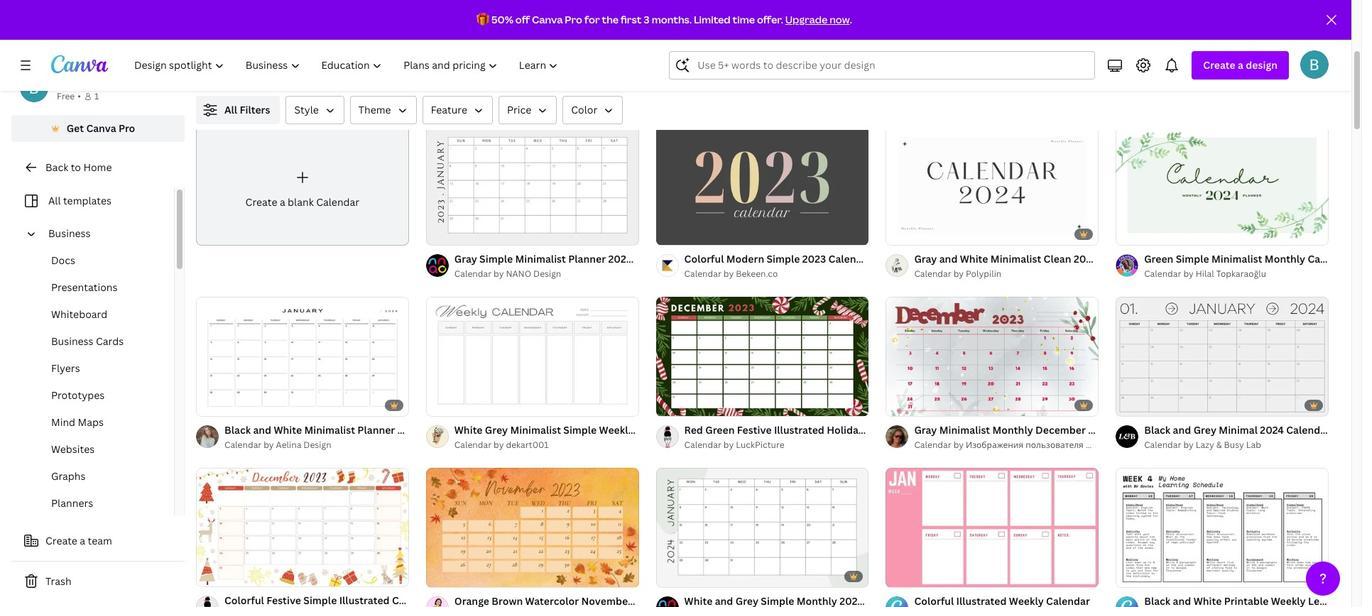 Task type: locate. For each thing, give the bounding box(es) containing it.
gray simple minimalist planner 2023 calendar link
[[455, 251, 679, 267]]

create left team
[[45, 534, 77, 548]]

design right aelina
[[304, 439, 332, 451]]

gray minimalist monthly december 2023 calendar image
[[886, 297, 1099, 416]]

1 of 13
[[896, 228, 921, 239], [1126, 228, 1151, 239]]

minimalist inside gray simple minimalist planner 2023 calendar calendar by nano design
[[515, 252, 566, 266]]

simple inside gray simple minimalist planner 2023 calendar calendar by nano design
[[480, 252, 513, 266]]

monthly
[[1100, 252, 1141, 266], [1265, 252, 1306, 266], [424, 423, 464, 437], [993, 423, 1034, 437]]

time
[[733, 13, 755, 26]]

planner inside black and white minimalist planner 2024 monthly calendar calendar by aelina design
[[358, 423, 395, 437]]

create for create a design
[[1204, 58, 1236, 72]]

canva right get
[[86, 122, 116, 135]]

1 of 12 link
[[426, 125, 639, 245], [196, 296, 409, 416], [1116, 297, 1329, 416], [656, 468, 869, 588], [886, 468, 1099, 588]]

a inside "dropdown button"
[[1238, 58, 1244, 72]]

1 of 13 for gray
[[896, 228, 921, 239]]

personal
[[57, 75, 99, 88]]

by down the modern
[[724, 268, 734, 280]]

colorful modern simple 2023 calendar calendar by bekeen.co
[[685, 252, 873, 280]]

minimalist inside white grey minimalist simple weekly calendar calendar by dekart001
[[511, 423, 561, 437]]

create left design
[[1204, 58, 1236, 72]]

0 vertical spatial canva
[[532, 13, 563, 26]]

bekeen.co
[[736, 268, 778, 280]]

prototypes
[[51, 389, 105, 402]]

1 horizontal spatial 2023
[[803, 252, 827, 266]]

create a design
[[1204, 58, 1278, 72]]

white inside black and white minimalist planner 2024 monthly calendar calendar by aelina design
[[274, 423, 302, 437]]

2 horizontal spatial 2023
[[1089, 423, 1112, 437]]

a left blank
[[280, 196, 285, 209]]

black and white minimalist planner 2024 monthly calendar link
[[225, 422, 511, 438]]

monthly left 'green'
[[1100, 252, 1141, 266]]

1 horizontal spatial create
[[246, 196, 277, 209]]

by left the hilal
[[1184, 268, 1194, 280]]

templates right 4,661
[[225, 93, 273, 107]]

1 vertical spatial business
[[51, 335, 93, 348]]

0 vertical spatial pro
[[565, 13, 583, 26]]

1 horizontal spatial 1 of 13 link
[[1116, 125, 1329, 245]]

пользователя
[[1026, 439, 1084, 451]]

business for business
[[48, 227, 91, 240]]

minimal
[[1220, 423, 1258, 437]]

1 horizontal spatial black
[[1145, 423, 1171, 437]]

0 vertical spatial design
[[534, 268, 562, 280]]

0 vertical spatial create
[[1204, 58, 1236, 72]]

2 black from the left
[[1145, 423, 1171, 437]]

green simple minimalist monthly calendar image
[[1116, 125, 1329, 245]]

business up flyers
[[51, 335, 93, 348]]

canva right off
[[532, 13, 563, 26]]

3
[[644, 13, 650, 26]]

white up polypilin
[[960, 252, 989, 266]]

gray and white minimalist clean 2024 monthly calendar link
[[915, 251, 1187, 267]]

minimalist up изображения
[[940, 423, 991, 437]]

1 of 2 link
[[426, 297, 639, 416]]

planner inside gray simple minimalist planner 2023 calendar calendar by nano design
[[569, 252, 606, 266]]

1 for green simple minimalist monthly calendar
[[1126, 228, 1130, 239]]

0 horizontal spatial 1 of 13
[[896, 228, 921, 239]]

2 1 of 13 from the left
[[1126, 228, 1151, 239]]

gray inside gray and white minimalist clean 2024 monthly calendar calendar by polypilin
[[915, 252, 937, 266]]

grey inside white grey minimalist simple weekly calendar calendar by dekart001
[[485, 423, 508, 437]]

all right 4,661
[[225, 103, 237, 117]]

white down 2
[[455, 423, 483, 437]]

all for all filters
[[225, 103, 237, 117]]

🎁 50% off canva pro for the first 3 months. limited time offer. upgrade now .
[[477, 13, 853, 26]]

1 13 from the left
[[912, 228, 921, 239]]

12 for black and grey minimal 2024 calendar
[[1142, 399, 1151, 410]]

minimalist up calendar by aelina design "link"
[[304, 423, 355, 437]]

limited
[[694, 13, 731, 26]]

1 of 2
[[436, 399, 456, 410]]

websites
[[51, 443, 95, 456]]

0 horizontal spatial 2023
[[609, 252, 632, 266]]

by inside the calendar by luckpicture link
[[724, 439, 734, 451]]

monthly up topkaraoğlu
[[1265, 252, 1306, 266]]

a inside button
[[80, 534, 85, 548]]

by inside colorful modern simple 2023 calendar calendar by bekeen.co
[[724, 268, 734, 280]]

red green festive illustrated holiday candy december 2023 monthly calendar image
[[656, 297, 869, 416]]

presentations link
[[23, 274, 174, 301]]

monthly inside black and white minimalist planner 2024 monthly calendar calendar by aelina design
[[424, 423, 464, 437]]

1 horizontal spatial a
[[280, 196, 285, 209]]

0 horizontal spatial all
[[48, 194, 61, 207]]

off
[[516, 13, 530, 26]]

2024 inside gray and white minimalist clean 2024 monthly calendar calendar by polypilin
[[1074, 252, 1098, 266]]

feature
[[431, 103, 468, 117]]

1 for black and grey minimal 2024 calendar
[[1126, 399, 1130, 410]]

monthly inside gray and white minimalist clean 2024 monthly calendar calendar by polypilin
[[1100, 252, 1141, 266]]

2 13 from the left
[[1142, 228, 1151, 239]]

hilal
[[1196, 268, 1215, 280]]

pro
[[565, 13, 583, 26], [119, 122, 135, 135]]

0 horizontal spatial 13
[[912, 228, 921, 239]]

1 vertical spatial create
[[246, 196, 277, 209]]

white grey minimalist simple weekly calendar link
[[455, 423, 680, 438]]

1 horizontal spatial grey
[[1194, 423, 1217, 437]]

monthly down 1 of 2
[[424, 423, 464, 437]]

first
[[621, 13, 642, 26]]

design down gray simple minimalist planner 2023 calendar link
[[534, 268, 562, 280]]

black and white printable weekly learning schedule image
[[1116, 468, 1329, 588]]

pro left for
[[565, 13, 583, 26]]

by left lazy
[[1184, 439, 1194, 451]]

2 grey from the left
[[1194, 423, 1217, 437]]

whiteboard link
[[23, 301, 174, 328]]

white
[[960, 252, 989, 266], [274, 423, 302, 437], [455, 423, 483, 437]]

busy
[[1225, 439, 1245, 451]]

a for blank
[[280, 196, 285, 209]]

modern
[[727, 252, 765, 266]]

2 horizontal spatial create
[[1204, 58, 1236, 72]]

canva inside the get canva pro button
[[86, 122, 116, 135]]

feature button
[[423, 96, 493, 124]]

by left polypilin
[[954, 268, 964, 280]]

2 horizontal spatial 2024
[[1261, 423, 1285, 437]]

minimalist up calendar by polypilin link at the top of the page
[[991, 252, 1042, 266]]

None search field
[[670, 51, 1096, 80]]

1 horizontal spatial all
[[225, 103, 237, 117]]

0 horizontal spatial grey
[[485, 423, 508, 437]]

create for create a team
[[45, 534, 77, 548]]

templates for all templates
[[63, 194, 112, 207]]

0 horizontal spatial a
[[80, 534, 85, 548]]

by left dekart001
[[494, 439, 504, 451]]

graphs link
[[23, 463, 174, 490]]

1 black from the left
[[225, 423, 251, 437]]

•
[[78, 90, 81, 102]]

create inside button
[[45, 534, 77, 548]]

1
[[94, 90, 99, 102], [436, 228, 440, 239], [896, 228, 900, 239], [1126, 228, 1130, 239], [206, 399, 210, 410], [436, 399, 440, 410], [1126, 399, 1130, 410], [666, 570, 670, 581], [896, 570, 900, 581]]

white grey minimalist simple weekly calendar image
[[426, 297, 639, 416]]

style button
[[286, 96, 345, 124]]

of for white grey minimalist simple weekly calendar
[[442, 399, 450, 410]]

monthly inside gray minimalist monthly december 2023 calendar calendar by изображения пользователя мaria krasnova
[[993, 423, 1034, 437]]

1 vertical spatial canva
[[86, 122, 116, 135]]

0 vertical spatial business
[[48, 227, 91, 240]]

0 vertical spatial planner
[[569, 252, 606, 266]]

simple up the hilal
[[1176, 252, 1210, 266]]

colorful
[[685, 252, 724, 266]]

business cards link
[[23, 328, 174, 355]]

4,661
[[196, 93, 222, 107]]

business
[[48, 227, 91, 240], [51, 335, 93, 348]]

black and grey minimal 2024 calendar link
[[1145, 423, 1331, 438]]

grey up lazy
[[1194, 423, 1217, 437]]

of for gray and white minimalist clean 2024 monthly calendar
[[902, 228, 910, 239]]

1 1 of 13 from the left
[[896, 228, 921, 239]]

1 vertical spatial planner
[[358, 423, 395, 437]]

0 horizontal spatial canva
[[86, 122, 116, 135]]

all down back
[[48, 194, 61, 207]]

simple inside green simple minimalist monthly calendar calendar by hilal topkaraoğlu
[[1176, 252, 1210, 266]]

0 horizontal spatial and
[[253, 423, 272, 437]]

minimalist up dekart001
[[511, 423, 561, 437]]

black inside black and white minimalist planner 2024 monthly calendar calendar by aelina design
[[225, 423, 251, 437]]

0 horizontal spatial black
[[225, 423, 251, 437]]

grey up dekart001
[[485, 423, 508, 437]]

1 vertical spatial design
[[304, 439, 332, 451]]

of for black and grey minimal 2024 calendar
[[1132, 399, 1140, 410]]

and for black and grey minimal 2024 calendar
[[1174, 423, 1192, 437]]

docs link
[[23, 247, 174, 274]]

a for design
[[1238, 58, 1244, 72]]

and
[[940, 252, 958, 266], [253, 423, 272, 437], [1174, 423, 1192, 437]]

by left изображения
[[954, 439, 964, 451]]

2 vertical spatial a
[[80, 534, 85, 548]]

simple up nano
[[480, 252, 513, 266]]

by left nano
[[494, 268, 504, 280]]

minimalist inside green simple minimalist monthly calendar calendar by hilal topkaraoğlu
[[1212, 252, 1263, 266]]

calendar
[[316, 196, 360, 209], [635, 252, 679, 266], [829, 252, 873, 266], [1143, 252, 1187, 266], [1308, 252, 1352, 266], [455, 268, 492, 280], [685, 268, 722, 280], [915, 268, 952, 280], [1145, 268, 1182, 280], [467, 423, 511, 437], [637, 423, 680, 437], [1115, 423, 1159, 437], [1287, 423, 1331, 437], [225, 439, 262, 451], [455, 439, 492, 451], [685, 439, 722, 451], [915, 439, 952, 451], [1145, 439, 1182, 451]]

1 vertical spatial pro
[[119, 122, 135, 135]]

and inside gray and white minimalist clean 2024 monthly calendar calendar by polypilin
[[940, 252, 958, 266]]

gray for gray simple minimalist planner 2023 calendar
[[455, 252, 477, 266]]

0 vertical spatial templates
[[225, 93, 273, 107]]

1 of 12 link for grey
[[1116, 297, 1329, 416]]

white inside white grey minimalist simple weekly calendar calendar by dekart001
[[455, 423, 483, 437]]

white for black
[[274, 423, 302, 437]]

1 of 12 for black and white minimalist planner 2024 monthly calendar
[[206, 399, 230, 410]]

1 horizontal spatial 1 of 13
[[1126, 228, 1151, 239]]

monthly up изображения
[[993, 423, 1034, 437]]

calendar by nano design link
[[455, 267, 639, 281]]

templates down back to home
[[63, 194, 112, 207]]

create inside "dropdown button"
[[1204, 58, 1236, 72]]

white up aelina
[[274, 423, 302, 437]]

1 of 12 for gray simple minimalist planner 2023 calendar
[[436, 228, 460, 239]]

12 for gray simple minimalist planner 2023 calendar
[[452, 228, 460, 239]]

calendar by изображения пользователя мaria krasnova link
[[915, 438, 1149, 452]]

upgrade
[[786, 13, 828, 26]]

2023 inside colorful modern simple 2023 calendar calendar by bekeen.co
[[803, 252, 827, 266]]

2023 inside gray simple minimalist planner 2023 calendar calendar by nano design
[[609, 252, 632, 266]]

and inside black and white minimalist planner 2024 monthly calendar calendar by aelina design
[[253, 423, 272, 437]]

2 1 of 13 link from the left
[[1116, 125, 1329, 245]]

1 1 of 13 link from the left
[[886, 125, 1099, 245]]

2023 for gray minimalist monthly december 2023 calendar
[[1089, 423, 1112, 437]]

design inside gray simple minimalist planner 2023 calendar calendar by nano design
[[534, 268, 562, 280]]

free •
[[57, 90, 81, 102]]

0 horizontal spatial design
[[304, 439, 332, 451]]

back to home
[[45, 161, 112, 174]]

1 vertical spatial templates
[[63, 194, 112, 207]]

create
[[1204, 58, 1236, 72], [246, 196, 277, 209], [45, 534, 77, 548]]

mind maps
[[51, 416, 104, 429]]

minimalist up "calendar by hilal topkaraoğlu" link
[[1212, 252, 1263, 266]]

simple up calendar by bekeen.co link
[[767, 252, 800, 266]]

black and white minimalist planner 2024 monthly calendar image
[[196, 296, 409, 416]]

all
[[225, 103, 237, 117], [48, 194, 61, 207]]

a
[[1238, 58, 1244, 72], [280, 196, 285, 209], [80, 534, 85, 548]]

all inside button
[[225, 103, 237, 117]]

grey
[[485, 423, 508, 437], [1194, 423, 1217, 437]]

and inside black and grey minimal 2024 calendar calendar by lazy & busy lab
[[1174, 423, 1192, 437]]

1 horizontal spatial 2024
[[1074, 252, 1098, 266]]

orange brown watercolor november 2023 monthly calendar image
[[426, 468, 639, 588]]

by left luckpicture
[[724, 439, 734, 451]]

gray for gray and white minimalist clean 2024 monthly calendar
[[915, 252, 937, 266]]

1 for white grey minimalist simple weekly calendar
[[436, 399, 440, 410]]

business up 'docs'
[[48, 227, 91, 240]]

0 vertical spatial a
[[1238, 58, 1244, 72]]

white inside gray and white minimalist clean 2024 monthly calendar calendar by polypilin
[[960, 252, 989, 266]]

black inside black and grey minimal 2024 calendar calendar by lazy & busy lab
[[1145, 423, 1171, 437]]

and for gray and white minimalist clean 2024 monthly calendar
[[940, 252, 958, 266]]

gray inside gray minimalist monthly december 2023 calendar calendar by изображения пользователя мaria krasnova
[[915, 423, 937, 437]]

1 horizontal spatial templates
[[225, 93, 273, 107]]

1 horizontal spatial 13
[[1142, 228, 1151, 239]]

1 vertical spatial all
[[48, 194, 61, 207]]

theme button
[[350, 96, 417, 124]]

1 of 13 link
[[886, 125, 1099, 245], [1116, 125, 1329, 245]]

2023
[[609, 252, 632, 266], [803, 252, 827, 266], [1089, 423, 1112, 437]]

colorful festive simple illustrated christmas holiday decor december 2023 monthly calendar image
[[196, 468, 409, 587]]

planners
[[51, 497, 93, 510]]

pro inside button
[[119, 122, 135, 135]]

minimalist up calendar by nano design link
[[515, 252, 566, 266]]

2
[[452, 399, 456, 410]]

1 of 12 for black and grey minimal 2024 calendar
[[1126, 399, 1151, 410]]

gray inside gray simple minimalist planner 2023 calendar calendar by nano design
[[455, 252, 477, 266]]

by left aelina
[[264, 439, 274, 451]]

get
[[67, 122, 84, 135]]

create left blank
[[246, 196, 277, 209]]

0 horizontal spatial planner
[[358, 423, 395, 437]]

pro up back to home link
[[119, 122, 135, 135]]

green
[[1145, 252, 1174, 266]]

by
[[494, 268, 504, 280], [724, 268, 734, 280], [954, 268, 964, 280], [1184, 268, 1194, 280], [264, 439, 274, 451], [494, 439, 504, 451], [724, 439, 734, 451], [954, 439, 964, 451], [1184, 439, 1194, 451]]

a left design
[[1238, 58, 1244, 72]]

of for black and white minimalist planner 2024 monthly calendar
[[212, 399, 220, 410]]

2023 inside gray minimalist monthly december 2023 calendar calendar by изображения пользователя мaria krasnova
[[1089, 423, 1112, 437]]

0 horizontal spatial templates
[[63, 194, 112, 207]]

0 horizontal spatial white
[[274, 423, 302, 437]]

a for team
[[80, 534, 85, 548]]

by inside gray simple minimalist planner 2023 calendar calendar by nano design
[[494, 268, 504, 280]]

1 for black and white minimalist planner 2024 monthly calendar
[[206, 399, 210, 410]]

0 horizontal spatial pro
[[119, 122, 135, 135]]

2 horizontal spatial and
[[1174, 423, 1192, 437]]

2 vertical spatial create
[[45, 534, 77, 548]]

0 vertical spatial all
[[225, 103, 237, 117]]

1 horizontal spatial planner
[[569, 252, 606, 266]]

maps
[[78, 416, 104, 429]]

12
[[452, 228, 460, 239], [222, 399, 230, 410], [1142, 399, 1151, 410], [682, 570, 690, 581], [912, 570, 921, 581]]

1 grey from the left
[[485, 423, 508, 437]]

2 horizontal spatial a
[[1238, 58, 1244, 72]]

calendar by bekeen.co link
[[685, 267, 869, 281]]

all filters
[[225, 103, 270, 117]]

1 vertical spatial a
[[280, 196, 285, 209]]

a left team
[[80, 534, 85, 548]]

now
[[830, 13, 850, 26]]

13
[[912, 228, 921, 239], [1142, 228, 1151, 239]]

13 for gray
[[912, 228, 921, 239]]

business cards
[[51, 335, 124, 348]]

0 horizontal spatial 2024
[[398, 423, 421, 437]]

0 horizontal spatial create
[[45, 534, 77, 548]]

2024 for clean
[[1074, 252, 1098, 266]]

0 horizontal spatial 1 of 13 link
[[886, 125, 1099, 245]]

minimalist
[[515, 252, 566, 266], [991, 252, 1042, 266], [1212, 252, 1263, 266], [304, 423, 355, 437], [511, 423, 561, 437], [940, 423, 991, 437]]

minimalist inside gray and white minimalist clean 2024 monthly calendar calendar by polypilin
[[991, 252, 1042, 266]]

planner up calendar by aelina design "link"
[[358, 423, 395, 437]]

2 horizontal spatial white
[[960, 252, 989, 266]]

1 horizontal spatial design
[[534, 268, 562, 280]]

1 horizontal spatial and
[[940, 252, 958, 266]]

planner up calendar by nano design link
[[569, 252, 606, 266]]

simple left weekly
[[564, 423, 597, 437]]

flyers link
[[23, 355, 174, 382]]

2024 inside black and white minimalist planner 2024 monthly calendar calendar by aelina design
[[398, 423, 421, 437]]

1 horizontal spatial white
[[455, 423, 483, 437]]

calendar by dekart001 link
[[455, 438, 639, 452]]



Task type: describe. For each thing, give the bounding box(es) containing it.
by inside gray and white minimalist clean 2024 monthly calendar calendar by polypilin
[[954, 268, 964, 280]]

color button
[[563, 96, 623, 124]]

2023 for gray simple minimalist planner 2023 calendar
[[609, 252, 632, 266]]

1 of 12 link for white
[[196, 296, 409, 416]]

2024 inside black and grey minimal 2024 calendar calendar by lazy & busy lab
[[1261, 423, 1285, 437]]

the
[[602, 13, 619, 26]]

create a design button
[[1193, 51, 1290, 80]]

price
[[507, 103, 532, 117]]

design
[[1246, 58, 1278, 72]]

cards
[[96, 335, 124, 348]]

whiteboard
[[51, 308, 107, 321]]

create for create a blank calendar
[[246, 196, 277, 209]]

calendar by luckpicture link
[[685, 438, 869, 452]]

december
[[1036, 423, 1086, 437]]

by inside white grey minimalist simple weekly calendar calendar by dekart001
[[494, 439, 504, 451]]

months.
[[652, 13, 692, 26]]

minimalist inside gray minimalist monthly december 2023 calendar calendar by изображения пользователя мaria krasnova
[[940, 423, 991, 437]]

create a team button
[[11, 527, 185, 556]]

get canva pro button
[[11, 115, 185, 142]]

brad klo image
[[1301, 50, 1329, 79]]

business link
[[43, 220, 166, 247]]

colorful modern simple 2023 calendar image
[[656, 125, 869, 245]]

create a blank calendar element
[[196, 126, 409, 246]]

white for gray
[[960, 252, 989, 266]]

lab
[[1247, 439, 1262, 451]]

grey inside black and grey minimal 2024 calendar calendar by lazy & busy lab
[[1194, 423, 1217, 437]]

graphs
[[51, 470, 86, 483]]

style
[[294, 103, 319, 117]]

trash link
[[11, 568, 185, 596]]

for
[[585, 13, 600, 26]]

🎁
[[477, 13, 490, 26]]

black and white minimalist planner 2024 monthly calendar calendar by aelina design
[[225, 423, 511, 451]]

upgrade now button
[[786, 13, 850, 26]]

blank
[[288, 196, 314, 209]]

theme
[[359, 103, 391, 117]]

black for black and grey minimal 2024 calendar
[[1145, 423, 1171, 437]]

design inside black and white minimalist planner 2024 monthly calendar calendar by aelina design
[[304, 439, 332, 451]]

lazy
[[1196, 439, 1215, 451]]

12 for black and white minimalist planner 2024 monthly calendar
[[222, 399, 230, 410]]

prototypes link
[[23, 382, 174, 409]]

black for black and white minimalist planner 2024 monthly calendar
[[225, 423, 251, 437]]

business for business cards
[[51, 335, 93, 348]]

Search search field
[[698, 52, 1087, 79]]

all for all templates
[[48, 194, 61, 207]]

polypilin
[[966, 268, 1002, 280]]

docs
[[51, 254, 75, 267]]

gray and white minimalist clean 2024 monthly calendar image
[[886, 125, 1099, 245]]

gray simple minimalist planner 2023 calendar calendar by nano design
[[455, 252, 679, 280]]

get canva pro
[[67, 122, 135, 135]]

gray simple minimalist planner 2023 calendar image
[[426, 125, 639, 245]]

calendar by polypilin link
[[915, 267, 1099, 281]]

black and grey minimal 2024 calendar calendar by lazy & busy lab
[[1145, 423, 1331, 451]]

all filters button
[[196, 96, 280, 124]]

calendar templates image
[[1026, 0, 1329, 35]]

home
[[83, 161, 112, 174]]

calendar by luckpicture
[[685, 439, 785, 451]]

green simple minimalist monthly calendar calendar by hilal topkaraoğlu
[[1145, 252, 1352, 280]]

1 of 12 link for minimalist
[[426, 125, 639, 245]]

by inside green simple minimalist monthly calendar calendar by hilal topkaraoğlu
[[1184, 268, 1194, 280]]

white and grey simple monthly 2024 calendar image
[[656, 468, 869, 588]]

&
[[1217, 439, 1223, 451]]

monthly inside green simple minimalist monthly calendar calendar by hilal topkaraoğlu
[[1265, 252, 1306, 266]]

.
[[850, 13, 853, 26]]

create a blank calendar link
[[196, 126, 409, 246]]

by inside gray minimalist monthly december 2023 calendar calendar by изображения пользователя мaria krasnova
[[954, 439, 964, 451]]

all templates
[[48, 194, 112, 207]]

back to home link
[[11, 153, 185, 182]]

black and grey minimal 2024 calendar image
[[1116, 297, 1329, 416]]

presentations
[[51, 281, 118, 294]]

offer.
[[757, 13, 784, 26]]

simple inside white grey minimalist simple weekly calendar calendar by dekart001
[[564, 423, 597, 437]]

1 of 13 for green
[[1126, 228, 1151, 239]]

templates for 4,661 templates
[[225, 93, 273, 107]]

minimalist inside black and white minimalist planner 2024 monthly calendar calendar by aelina design
[[304, 423, 355, 437]]

flyers
[[51, 362, 80, 375]]

top level navigation element
[[125, 51, 571, 80]]

2024 for planner
[[398, 423, 421, 437]]

green simple minimalist monthly calendar link
[[1145, 251, 1352, 267]]

by inside black and grey minimal 2024 calendar calendar by lazy & busy lab
[[1184, 439, 1194, 451]]

of for gray simple minimalist planner 2023 calendar
[[442, 228, 450, 239]]

мaria
[[1086, 439, 1109, 451]]

by inside black and white minimalist planner 2024 monthly calendar calendar by aelina design
[[264, 439, 274, 451]]

simple inside colorful modern simple 2023 calendar calendar by bekeen.co
[[767, 252, 800, 266]]

price button
[[499, 96, 557, 124]]

and for black and white minimalist planner 2024 monthly calendar
[[253, 423, 272, 437]]

color
[[571, 103, 598, 117]]

calendar by lazy & busy lab link
[[1145, 438, 1329, 452]]

1 of 13 link for white
[[886, 125, 1099, 245]]

1 horizontal spatial pro
[[565, 13, 583, 26]]

1 horizontal spatial canva
[[532, 13, 563, 26]]

create a team
[[45, 534, 112, 548]]

free
[[57, 90, 75, 102]]

colorful illustrated weekly calendar image
[[886, 468, 1099, 588]]

calendar by hilal topkaraoğlu link
[[1145, 267, 1329, 281]]

1 for gray simple minimalist planner 2023 calendar
[[436, 228, 440, 239]]

calendar by aelina design link
[[225, 438, 409, 452]]

topkaraoğlu
[[1217, 268, 1267, 280]]

white grey minimalist simple weekly calendar calendar by dekart001
[[455, 423, 680, 451]]

planners link
[[23, 490, 174, 517]]

13 for green
[[1142, 228, 1151, 239]]

nano
[[506, 268, 532, 280]]

team
[[88, 534, 112, 548]]

gray for gray minimalist monthly december 2023 calendar
[[915, 423, 937, 437]]

изображения
[[966, 439, 1024, 451]]

of for green simple minimalist monthly calendar
[[1132, 228, 1140, 239]]

filters
[[240, 103, 270, 117]]

4,661 templates
[[196, 93, 273, 107]]

mind
[[51, 416, 75, 429]]

gray minimalist monthly december 2023 calendar calendar by изображения пользователя мaria krasnova
[[915, 423, 1159, 451]]

1 of 13 link for minimalist
[[1116, 125, 1329, 245]]

1 for gray and white minimalist clean 2024 monthly calendar
[[896, 228, 900, 239]]

mind maps link
[[23, 409, 174, 436]]



Task type: vqa. For each thing, say whether or not it's contained in the screenshot.
top Clear
no



